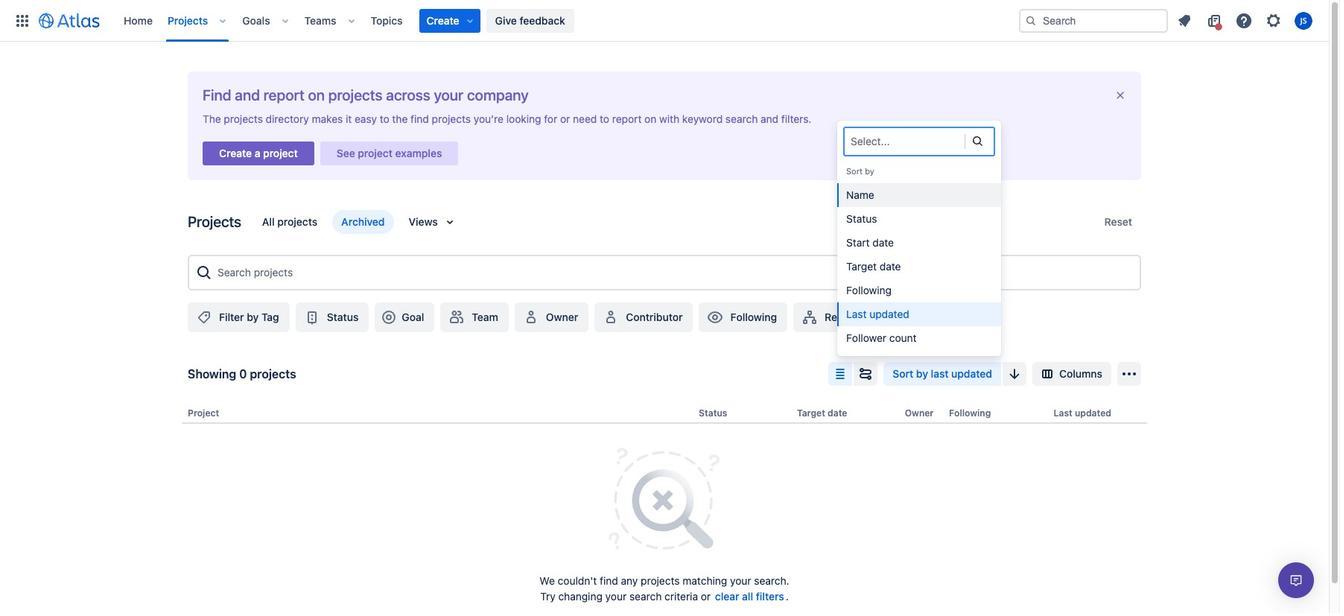 Task type: describe. For each thing, give the bounding box(es) containing it.
tag image
[[195, 308, 213, 326]]

we couldn't find any projects matching your search. try changing your search criteria or clear all filters .
[[540, 575, 790, 603]]

find inside we couldn't find any projects matching your search. try changing your search criteria or clear all filters .
[[600, 575, 618, 587]]

create button
[[419, 9, 480, 32]]

select...
[[851, 135, 890, 148]]

last updated for target date
[[846, 308, 910, 320]]

notifications image
[[1176, 12, 1194, 29]]

give feedback
[[495, 14, 565, 26]]

last
[[931, 367, 949, 380]]

reset button
[[1096, 210, 1142, 234]]

0 vertical spatial report
[[263, 86, 305, 104]]

archived button
[[332, 210, 394, 234]]

all
[[742, 590, 753, 603]]

filters.
[[782, 113, 812, 125]]

0
[[239, 367, 247, 381]]

it
[[346, 113, 352, 125]]

project inside see project examples button
[[358, 147, 393, 159]]

open image
[[969, 132, 987, 149]]

.
[[786, 590, 789, 603]]

sort for sort by
[[846, 166, 863, 176]]

1 vertical spatial date
[[880, 260, 901, 273]]

find
[[203, 86, 231, 104]]

last for target date
[[846, 308, 867, 320]]

projects up it
[[328, 86, 383, 104]]

makes
[[312, 113, 343, 125]]

filter
[[219, 311, 244, 323]]

more options image
[[1121, 365, 1139, 383]]

goals link
[[238, 9, 275, 32]]

goals
[[242, 14, 270, 26]]

display as timeline image
[[857, 365, 875, 383]]

you're
[[474, 113, 504, 125]]

create a project button
[[203, 137, 314, 170]]

all projects button
[[253, 210, 327, 234]]

Search field
[[1019, 9, 1168, 32]]

status button
[[296, 303, 369, 332]]

see project examples
[[337, 147, 442, 159]]

all projects
[[262, 215, 318, 228]]

filters
[[756, 590, 784, 603]]

projects left the you're
[[432, 113, 471, 125]]

0 vertical spatial on
[[308, 86, 325, 104]]

0 vertical spatial find
[[411, 113, 429, 125]]

feedback
[[520, 14, 565, 26]]

projects inside we couldn't find any projects matching your search. try changing your search criteria or clear all filters .
[[641, 575, 680, 587]]

filter by tag
[[219, 311, 279, 323]]

line
[[876, 311, 893, 323]]

account image
[[1295, 12, 1313, 29]]

reporting
[[825, 311, 873, 323]]

team
[[472, 311, 498, 323]]

filter by tag button
[[188, 303, 290, 332]]

create for create a project
[[219, 147, 252, 159]]

owner button
[[515, 303, 589, 332]]

updated for target date
[[870, 308, 910, 320]]

sort by last updated button
[[884, 362, 1001, 386]]

find and report on projects across your company
[[203, 86, 529, 104]]

following for target
[[949, 408, 991, 419]]

help image
[[1235, 12, 1253, 29]]

search inside we couldn't find any projects matching your search. try changing your search criteria or clear all filters .
[[630, 590, 662, 603]]

examples
[[395, 147, 442, 159]]

1 horizontal spatial your
[[606, 590, 627, 603]]

sort for sort by last updated
[[893, 367, 914, 380]]

banner containing home
[[0, 0, 1329, 42]]

give feedback button
[[486, 9, 574, 32]]

goal
[[402, 311, 424, 323]]

project inside create a project button
[[263, 147, 298, 159]]

matching
[[683, 575, 727, 587]]

search projects image
[[195, 264, 213, 282]]

switch to... image
[[13, 12, 31, 29]]

count
[[890, 332, 917, 344]]

all
[[262, 215, 275, 228]]

status for name
[[846, 212, 877, 225]]

your for search.
[[730, 575, 752, 587]]

projects inside button
[[277, 215, 318, 228]]

display as list image
[[832, 365, 850, 383]]

Search projects field
[[213, 259, 1134, 286]]

0 vertical spatial search
[[726, 113, 758, 125]]

showing
[[188, 367, 236, 381]]

columns
[[1060, 367, 1103, 380]]

topics
[[371, 14, 403, 26]]

1 to from the left
[[380, 113, 389, 125]]

0 vertical spatial target date
[[846, 260, 901, 273]]

easy
[[355, 113, 377, 125]]

1 vertical spatial target date
[[797, 408, 848, 419]]

clear
[[715, 590, 740, 603]]

sort by
[[846, 166, 875, 176]]

create a project
[[219, 147, 298, 159]]

open intercom messenger image
[[1288, 572, 1306, 589]]

columns button
[[1033, 362, 1112, 386]]

by for sort by last updated
[[916, 367, 928, 380]]

a
[[255, 147, 260, 159]]

updated inside sort by last updated popup button
[[952, 367, 993, 380]]

reporting line
[[825, 311, 893, 323]]

updated for owner
[[1075, 408, 1112, 419]]

home link
[[119, 9, 157, 32]]

changing
[[558, 590, 603, 603]]

top element
[[9, 0, 1019, 41]]

following inside button
[[731, 311, 777, 323]]

team button
[[441, 303, 509, 332]]



Task type: vqa. For each thing, say whether or not it's contained in the screenshot.
Filter by Tag button
yes



Task type: locate. For each thing, give the bounding box(es) containing it.
date down the start date
[[880, 260, 901, 273]]

1 horizontal spatial sort
[[893, 367, 914, 380]]

0 horizontal spatial on
[[308, 86, 325, 104]]

or inside we couldn't find any projects matching your search. try changing your search criteria or clear all filters .
[[701, 590, 711, 603]]

0 horizontal spatial status
[[327, 311, 359, 323]]

projects link
[[163, 9, 213, 32]]

1 horizontal spatial target
[[846, 260, 877, 273]]

criteria
[[665, 590, 698, 603]]

2 horizontal spatial updated
[[1075, 408, 1112, 419]]

tag
[[262, 311, 279, 323]]

0 vertical spatial date
[[873, 236, 894, 249]]

keyword
[[682, 113, 723, 125]]

1 horizontal spatial search
[[726, 113, 758, 125]]

last updated down columns
[[1054, 408, 1112, 419]]

projects right all
[[277, 215, 318, 228]]

0 horizontal spatial sort
[[846, 166, 863, 176]]

project right see
[[358, 147, 393, 159]]

couldn't
[[558, 575, 597, 587]]

2 horizontal spatial your
[[730, 575, 752, 587]]

0 horizontal spatial or
[[560, 113, 570, 125]]

following down sort by last updated popup button
[[949, 408, 991, 419]]

date right 'start'
[[873, 236, 894, 249]]

0 horizontal spatial to
[[380, 113, 389, 125]]

your down 'any'
[[606, 590, 627, 603]]

0 horizontal spatial by
[[247, 311, 259, 323]]

0 vertical spatial target
[[846, 260, 877, 273]]

1 horizontal spatial last updated
[[1054, 408, 1112, 419]]

see project examples button
[[320, 137, 459, 170]]

archived
[[341, 215, 385, 228]]

1 vertical spatial updated
[[952, 367, 993, 380]]

1 vertical spatial following
[[731, 311, 777, 323]]

create
[[427, 14, 459, 26], [219, 147, 252, 159]]

2 to from the left
[[600, 113, 610, 125]]

date for target date
[[873, 236, 894, 249]]

1 horizontal spatial last
[[1054, 408, 1073, 419]]

find right "the"
[[411, 113, 429, 125]]

your for company
[[434, 86, 464, 104]]

1 vertical spatial status
[[327, 311, 359, 323]]

on up makes
[[308, 86, 325, 104]]

and right find
[[235, 86, 260, 104]]

views
[[409, 215, 438, 228]]

search image
[[1025, 15, 1037, 26]]

by left tag
[[247, 311, 259, 323]]

1 vertical spatial report
[[612, 113, 642, 125]]

search.
[[754, 575, 790, 587]]

1 horizontal spatial and
[[761, 113, 779, 125]]

1 horizontal spatial updated
[[952, 367, 993, 380]]

following right following image
[[731, 311, 777, 323]]

the
[[392, 113, 408, 125]]

to right need on the left of the page
[[600, 113, 610, 125]]

projects
[[328, 86, 383, 104], [224, 113, 263, 125], [432, 113, 471, 125], [277, 215, 318, 228], [250, 367, 296, 381], [641, 575, 680, 587]]

reset
[[1105, 215, 1133, 228]]

projects right home
[[168, 14, 208, 26]]

1 vertical spatial your
[[730, 575, 752, 587]]

project right a
[[263, 147, 298, 159]]

0 horizontal spatial find
[[411, 113, 429, 125]]

status for project
[[699, 408, 728, 419]]

on
[[308, 86, 325, 104], [645, 113, 657, 125]]

or for for
[[560, 113, 570, 125]]

projects
[[168, 14, 208, 26], [188, 213, 241, 230]]

on left with
[[645, 113, 657, 125]]

your right the across
[[434, 86, 464, 104]]

or right for
[[560, 113, 570, 125]]

target date down the start date
[[846, 260, 901, 273]]

last updated up follower count
[[846, 308, 910, 320]]

see
[[337, 147, 355, 159]]

2 vertical spatial status
[[699, 408, 728, 419]]

0 vertical spatial following
[[846, 284, 892, 297]]

teams link
[[300, 9, 341, 32]]

owner
[[546, 311, 578, 323], [905, 408, 934, 419]]

sort down 'count'
[[893, 367, 914, 380]]

0 horizontal spatial and
[[235, 86, 260, 104]]

date
[[873, 236, 894, 249], [880, 260, 901, 273], [828, 408, 848, 419]]

0 vertical spatial create
[[427, 14, 459, 26]]

any
[[621, 575, 638, 587]]

updated
[[870, 308, 910, 320], [952, 367, 993, 380], [1075, 408, 1112, 419]]

1 vertical spatial projects
[[188, 213, 241, 230]]

sort by last updated
[[893, 367, 993, 380]]

goal button
[[375, 303, 435, 332]]

0 vertical spatial or
[[560, 113, 570, 125]]

by inside filter by tag button
[[247, 311, 259, 323]]

find left 'any'
[[600, 575, 618, 587]]

0 horizontal spatial your
[[434, 86, 464, 104]]

updated right last
[[952, 367, 993, 380]]

contributor button
[[595, 303, 693, 332]]

0 horizontal spatial target
[[797, 408, 826, 419]]

0 horizontal spatial owner
[[546, 311, 578, 323]]

following button
[[699, 303, 788, 332]]

report up directory at the left of the page
[[263, 86, 305, 104]]

by
[[865, 166, 875, 176], [247, 311, 259, 323], [916, 367, 928, 380]]

1 horizontal spatial report
[[612, 113, 642, 125]]

updated up follower count
[[870, 308, 910, 320]]

0 vertical spatial sort
[[846, 166, 863, 176]]

0 vertical spatial status
[[846, 212, 877, 225]]

projects up search projects 'icon'
[[188, 213, 241, 230]]

create inside button
[[219, 147, 252, 159]]

find
[[411, 113, 429, 125], [600, 575, 618, 587]]

0 vertical spatial by
[[865, 166, 875, 176]]

try
[[540, 590, 556, 603]]

create for create
[[427, 14, 459, 26]]

following
[[846, 284, 892, 297], [731, 311, 777, 323], [949, 408, 991, 419]]

by for sort by
[[865, 166, 875, 176]]

topics link
[[366, 9, 407, 32]]

search
[[726, 113, 758, 125], [630, 590, 662, 603]]

start date
[[846, 236, 894, 249]]

report
[[263, 86, 305, 104], [612, 113, 642, 125]]

1 vertical spatial last
[[1054, 408, 1073, 419]]

showing 0 projects
[[188, 367, 296, 381]]

your
[[434, 86, 464, 104], [730, 575, 752, 587], [606, 590, 627, 603]]

search right keyword
[[726, 113, 758, 125]]

home
[[124, 14, 153, 26]]

project
[[263, 147, 298, 159], [358, 147, 393, 159]]

name
[[846, 189, 875, 201]]

by for filter by tag
[[247, 311, 259, 323]]

1 horizontal spatial to
[[600, 113, 610, 125]]

1 project from the left
[[263, 147, 298, 159]]

project
[[188, 408, 219, 419]]

projects up criteria
[[641, 575, 680, 587]]

1 vertical spatial search
[[630, 590, 662, 603]]

reporting line button
[[794, 303, 904, 332]]

looking
[[507, 113, 541, 125]]

None text field
[[851, 134, 854, 149]]

sort inside popup button
[[893, 367, 914, 380]]

owner inside owner button
[[546, 311, 578, 323]]

updated down columns
[[1075, 408, 1112, 419]]

1 vertical spatial target
[[797, 408, 826, 419]]

2 vertical spatial your
[[606, 590, 627, 603]]

2 horizontal spatial status
[[846, 212, 877, 225]]

across
[[386, 86, 430, 104]]

last down columns dropdown button
[[1054, 408, 1073, 419]]

reverse sort order image
[[1006, 365, 1024, 383]]

2 horizontal spatial by
[[916, 367, 928, 380]]

projects right 0
[[250, 367, 296, 381]]

0 vertical spatial projects
[[168, 14, 208, 26]]

0 horizontal spatial following
[[731, 311, 777, 323]]

give
[[495, 14, 517, 26]]

0 horizontal spatial search
[[630, 590, 662, 603]]

with
[[660, 113, 680, 125]]

1 horizontal spatial or
[[701, 590, 711, 603]]

by up name on the right top
[[865, 166, 875, 176]]

sort
[[846, 166, 863, 176], [893, 367, 914, 380]]

company
[[467, 86, 529, 104]]

to
[[380, 113, 389, 125], [600, 113, 610, 125]]

0 vertical spatial last updated
[[846, 308, 910, 320]]

1 horizontal spatial on
[[645, 113, 657, 125]]

1 horizontal spatial by
[[865, 166, 875, 176]]

contributor
[[626, 311, 683, 323]]

your up all
[[730, 575, 752, 587]]

1 horizontal spatial create
[[427, 14, 459, 26]]

the
[[203, 113, 221, 125]]

projects right the
[[224, 113, 263, 125]]

by left last
[[916, 367, 928, 380]]

start
[[846, 236, 870, 249]]

create right topics
[[427, 14, 459, 26]]

1 vertical spatial last updated
[[1054, 408, 1112, 419]]

search down 'any'
[[630, 590, 662, 603]]

create left a
[[219, 147, 252, 159]]

0 vertical spatial last
[[846, 308, 867, 320]]

last for owner
[[1054, 408, 1073, 419]]

directory
[[266, 113, 309, 125]]

2 vertical spatial following
[[949, 408, 991, 419]]

2 vertical spatial updated
[[1075, 408, 1112, 419]]

by inside sort by last updated popup button
[[916, 367, 928, 380]]

1 vertical spatial owner
[[905, 408, 934, 419]]

0 horizontal spatial updated
[[870, 308, 910, 320]]

1 vertical spatial sort
[[893, 367, 914, 380]]

1 vertical spatial find
[[600, 575, 618, 587]]

1 vertical spatial by
[[247, 311, 259, 323]]

projects inside projects link
[[168, 14, 208, 26]]

last updated
[[846, 308, 910, 320], [1054, 408, 1112, 419]]

for
[[544, 113, 558, 125]]

0 vertical spatial and
[[235, 86, 260, 104]]

0 horizontal spatial last updated
[[846, 308, 910, 320]]

2 vertical spatial date
[[828, 408, 848, 419]]

1 vertical spatial create
[[219, 147, 252, 159]]

following for start
[[846, 284, 892, 297]]

to left "the"
[[380, 113, 389, 125]]

2 horizontal spatial following
[[949, 408, 991, 419]]

status inside 'button'
[[327, 311, 359, 323]]

following up reporting line
[[846, 284, 892, 297]]

or for criteria
[[701, 590, 711, 603]]

0 vertical spatial owner
[[546, 311, 578, 323]]

target date down display as list icon
[[797, 408, 848, 419]]

target date
[[846, 260, 901, 273], [797, 408, 848, 419]]

2 vertical spatial by
[[916, 367, 928, 380]]

1 horizontal spatial status
[[699, 408, 728, 419]]

0 vertical spatial updated
[[870, 308, 910, 320]]

0 horizontal spatial create
[[219, 147, 252, 159]]

views button
[[400, 210, 468, 234]]

need
[[573, 113, 597, 125]]

last up follower
[[846, 308, 867, 320]]

target
[[846, 260, 877, 273], [797, 408, 826, 419]]

0 horizontal spatial report
[[263, 86, 305, 104]]

1 horizontal spatial project
[[358, 147, 393, 159]]

or
[[560, 113, 570, 125], [701, 590, 711, 603]]

1 vertical spatial and
[[761, 113, 779, 125]]

sort up name on the right top
[[846, 166, 863, 176]]

2 project from the left
[[358, 147, 393, 159]]

last updated for owner
[[1054, 408, 1112, 419]]

status
[[846, 212, 877, 225], [327, 311, 359, 323], [699, 408, 728, 419]]

or down matching
[[701, 590, 711, 603]]

1 vertical spatial or
[[701, 590, 711, 603]]

follower count
[[846, 332, 917, 344]]

close banner image
[[1115, 89, 1127, 101]]

and left filters.
[[761, 113, 779, 125]]

banner
[[0, 0, 1329, 42]]

1 horizontal spatial owner
[[905, 408, 934, 419]]

report right need on the left of the page
[[612, 113, 642, 125]]

we
[[540, 575, 555, 587]]

the projects directory makes it easy to the find projects you're looking for or need to report on with keyword search and filters.
[[203, 113, 812, 125]]

date down display as list icon
[[828, 408, 848, 419]]

status image
[[303, 308, 321, 326]]

settings image
[[1265, 12, 1283, 29]]

following image
[[707, 308, 725, 326]]

date for owner
[[828, 408, 848, 419]]

1 horizontal spatial following
[[846, 284, 892, 297]]

follower
[[846, 332, 887, 344]]

1 vertical spatial on
[[645, 113, 657, 125]]

teams
[[304, 14, 336, 26]]

0 horizontal spatial project
[[263, 147, 298, 159]]

0 vertical spatial your
[[434, 86, 464, 104]]

1 horizontal spatial find
[[600, 575, 618, 587]]

create inside dropdown button
[[427, 14, 459, 26]]

0 horizontal spatial last
[[846, 308, 867, 320]]

clear all filters button
[[714, 589, 786, 607]]



